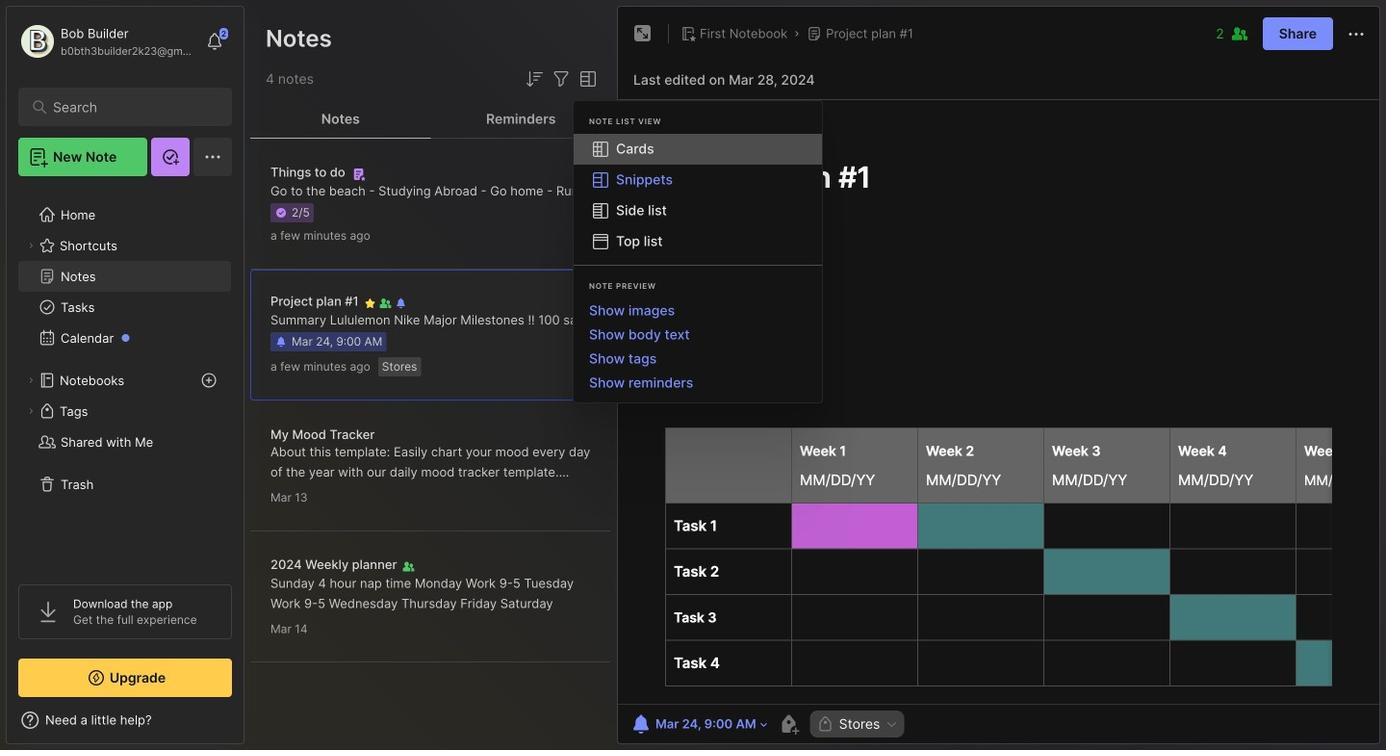 Task type: describe. For each thing, give the bounding box(es) containing it.
expand note image
[[632, 22, 655, 45]]

tree inside main element
[[7, 188, 244, 567]]

View options field
[[573, 67, 600, 91]]

add tag image
[[778, 713, 801, 736]]

More actions field
[[1346, 22, 1369, 46]]

expand notebooks image
[[25, 375, 37, 386]]

2 dropdown list menu from the top
[[574, 299, 823, 395]]

Stores Tag actions field
[[881, 718, 899, 731]]

1 dropdown list menu from the top
[[574, 134, 823, 257]]

Account field
[[18, 22, 196, 61]]

Add filters field
[[550, 67, 573, 91]]

expand tags image
[[25, 406, 37, 417]]



Task type: locate. For each thing, give the bounding box(es) containing it.
more actions image
[[1346, 23, 1369, 46]]

dropdown list menu
[[574, 134, 823, 257], [574, 299, 823, 395]]

Edit reminder field
[[628, 711, 770, 738]]

tab list
[[250, 100, 612, 139]]

0 vertical spatial dropdown list menu
[[574, 134, 823, 257]]

Search text field
[[53, 98, 207, 117]]

menu item
[[574, 134, 823, 165]]

add filters image
[[550, 67, 573, 91]]

None search field
[[53, 95, 207, 118]]

none search field inside main element
[[53, 95, 207, 118]]

Note Editor text field
[[618, 99, 1380, 704]]

1 vertical spatial dropdown list menu
[[574, 299, 823, 395]]

note window element
[[617, 6, 1381, 749]]

click to collapse image
[[243, 715, 258, 738]]

WHAT'S NEW field
[[7, 705, 244, 736]]

Sort options field
[[523, 67, 546, 91]]

main element
[[0, 0, 250, 750]]

tree
[[7, 188, 244, 567]]



Task type: vqa. For each thing, say whether or not it's contained in the screenshot.
Try
no



